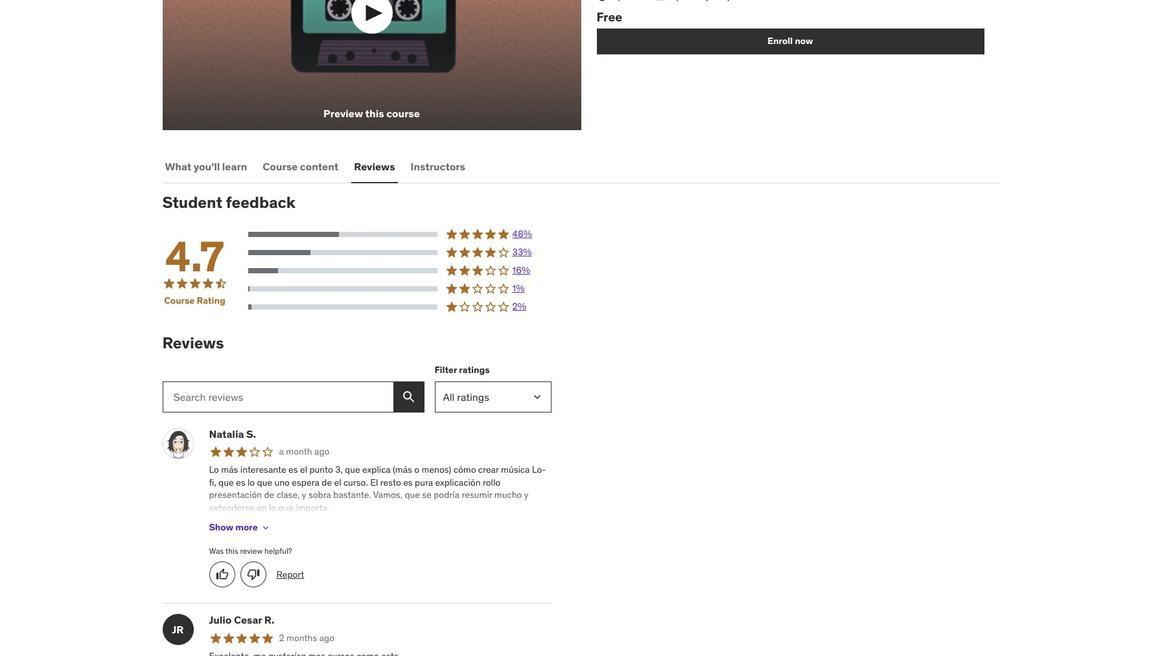Task type: describe. For each thing, give the bounding box(es) containing it.
julio
[[209, 614, 232, 627]]

reviews button
[[352, 151, 398, 182]]

33% button
[[248, 246, 551, 259]]

you'll
[[194, 160, 220, 173]]

ratings
[[459, 364, 490, 376]]

what you'll learn button
[[162, 151, 250, 182]]

0 vertical spatial de
[[322, 477, 332, 489]]

sobra
[[309, 490, 331, 501]]

fi,
[[209, 477, 216, 489]]

1%
[[512, 283, 525, 295]]

preview this course button
[[162, 0, 581, 131]]

podría
[[434, 490, 460, 501]]

report
[[276, 569, 304, 581]]

resto
[[380, 477, 401, 489]]

course language image
[[597, 0, 607, 2]]

julio cesar r.
[[209, 614, 275, 627]]

vamos,
[[373, 490, 403, 501]]

instructors
[[411, 160, 465, 173]]

ago for julio cesar r.
[[319, 633, 335, 644]]

0 horizontal spatial lo
[[248, 477, 255, 489]]

1 horizontal spatial es
[[289, 464, 298, 476]]

clase,
[[277, 490, 300, 501]]

2%
[[512, 301, 526, 313]]

enroll now button
[[597, 28, 984, 54]]

0 horizontal spatial el
[[300, 464, 307, 476]]

filter
[[435, 364, 457, 376]]

más
[[221, 464, 238, 476]]

what
[[165, 160, 191, 173]]

lo-
[[532, 464, 546, 476]]

a month ago
[[279, 446, 330, 458]]

preview
[[324, 107, 363, 120]]

curso.
[[344, 477, 368, 489]]

crear
[[478, 464, 499, 476]]

rating
[[197, 295, 225, 306]]

filter ratings
[[435, 364, 490, 376]]

enroll
[[768, 35, 793, 47]]

mucho
[[495, 490, 522, 501]]

months
[[287, 633, 317, 644]]

a
[[279, 446, 284, 458]]

que down más
[[219, 477, 234, 489]]

student feedback
[[162, 193, 295, 213]]

48%
[[512, 228, 532, 240]]

lo
[[209, 464, 219, 476]]

enroll now
[[768, 35, 813, 47]]

menos)
[[422, 464, 451, 476]]

course rating
[[164, 295, 225, 306]]

was
[[209, 546, 224, 556]]

uno
[[275, 477, 290, 489]]

mark as unhelpful image
[[247, 569, 260, 582]]

what you'll learn
[[165, 160, 247, 173]]

course
[[386, 107, 420, 120]]

cesar
[[234, 614, 262, 627]]

espera
[[292, 477, 320, 489]]

learn
[[222, 160, 247, 173]]

33%
[[512, 247, 532, 258]]

3,
[[335, 464, 343, 476]]

feedback
[[226, 193, 295, 213]]

show
[[209, 522, 233, 534]]

16% button
[[248, 265, 551, 278]]

explica
[[362, 464, 391, 476]]

r.
[[264, 614, 275, 627]]

this for was
[[226, 546, 238, 556]]

en
[[257, 502, 267, 514]]

1 vertical spatial reviews
[[162, 333, 224, 353]]

natalia s.
[[209, 428, 256, 441]]

xsmall image
[[260, 523, 271, 533]]

preview this course
[[324, 107, 420, 120]]

month
[[286, 446, 312, 458]]

reviews inside button
[[354, 160, 395, 173]]

presentación
[[209, 490, 262, 501]]



Task type: vqa. For each thing, say whether or not it's contained in the screenshot.
Introduction
no



Task type: locate. For each thing, give the bounding box(es) containing it.
0 vertical spatial el
[[300, 464, 307, 476]]

que
[[345, 464, 360, 476], [219, 477, 234, 489], [257, 477, 272, 489], [405, 490, 420, 501], [278, 502, 294, 514]]

1 horizontal spatial this
[[365, 107, 384, 120]]

0 vertical spatial this
[[365, 107, 384, 120]]

es up the presentación
[[236, 477, 245, 489]]

1 vertical spatial ago
[[319, 633, 335, 644]]

0 vertical spatial course
[[263, 160, 298, 173]]

submit search image
[[401, 390, 417, 405]]

2% button
[[248, 301, 551, 314]]

1 vertical spatial this
[[226, 546, 238, 556]]

ago
[[314, 446, 330, 458], [319, 633, 335, 644]]

reviews down preview this course
[[354, 160, 395, 173]]

el up espera
[[300, 464, 307, 476]]

(más
[[393, 464, 412, 476]]

0 vertical spatial reviews
[[354, 160, 395, 173]]

content
[[300, 160, 339, 173]]

now
[[795, 35, 813, 47]]

que down clase,
[[278, 502, 294, 514]]

1 vertical spatial lo
[[269, 502, 276, 514]]

1 vertical spatial el
[[334, 477, 341, 489]]

0 horizontal spatial y
[[302, 490, 306, 501]]

punto
[[309, 464, 333, 476]]

helpful?
[[265, 546, 292, 556]]

1 horizontal spatial course
[[263, 160, 298, 173]]

bastante.
[[333, 490, 371, 501]]

this
[[365, 107, 384, 120], [226, 546, 238, 556]]

review
[[240, 546, 263, 556]]

0 horizontal spatial de
[[264, 490, 274, 501]]

natalia
[[209, 428, 244, 441]]

48% button
[[248, 228, 551, 241]]

lo
[[248, 477, 255, 489], [269, 502, 276, 514]]

explicación
[[435, 477, 481, 489]]

cómo
[[454, 464, 476, 476]]

0 vertical spatial ago
[[314, 446, 330, 458]]

course
[[263, 160, 298, 173], [164, 295, 195, 306]]

this inside button
[[365, 107, 384, 120]]

jr
[[172, 623, 184, 636]]

course content
[[263, 160, 339, 173]]

rollo
[[483, 477, 501, 489]]

ago right the months
[[319, 633, 335, 644]]

de up en
[[264, 490, 274, 501]]

o
[[414, 464, 420, 476]]

2 months ago
[[279, 633, 335, 644]]

Search reviews text field
[[162, 382, 393, 413]]

s.
[[246, 428, 256, 441]]

2 horizontal spatial es
[[403, 477, 413, 489]]

y down espera
[[302, 490, 306, 501]]

course inside button
[[263, 160, 298, 173]]

interesante
[[240, 464, 286, 476]]

se
[[422, 490, 432, 501]]

1 horizontal spatial y
[[524, 490, 529, 501]]

reviews down the course rating
[[162, 333, 224, 353]]

0 horizontal spatial this
[[226, 546, 238, 556]]

que up curso.
[[345, 464, 360, 476]]

course content button
[[260, 151, 341, 182]]

1 vertical spatial course
[[164, 295, 195, 306]]

es down (más
[[403, 477, 413, 489]]

was this review helpful?
[[209, 546, 292, 556]]

course left rating
[[164, 295, 195, 306]]

resumir
[[462, 490, 492, 501]]

mark as helpful image
[[216, 569, 229, 582]]

y right mucho
[[524, 490, 529, 501]]

de
[[322, 477, 332, 489], [264, 490, 274, 501]]

closed captions image
[[655, 0, 666, 2]]

2
[[279, 633, 284, 644]]

this right "was"
[[226, 546, 238, 556]]

importa.
[[296, 502, 330, 514]]

lo right en
[[269, 502, 276, 514]]

course for course content
[[263, 160, 298, 173]]

el
[[300, 464, 307, 476], [334, 477, 341, 489]]

es up uno
[[289, 464, 298, 476]]

show more
[[209, 522, 258, 534]]

1 y from the left
[[302, 490, 306, 501]]

música
[[501, 464, 530, 476]]

free
[[597, 9, 622, 24]]

0 horizontal spatial es
[[236, 477, 245, 489]]

this for preview
[[365, 107, 384, 120]]

pura
[[415, 477, 433, 489]]

course for course rating
[[164, 295, 195, 306]]

4.7
[[165, 231, 224, 282]]

el
[[370, 477, 378, 489]]

de down punto
[[322, 477, 332, 489]]

0 vertical spatial lo
[[248, 477, 255, 489]]

1% button
[[248, 283, 551, 296]]

course left content
[[263, 160, 298, 173]]

y
[[302, 490, 306, 501], [524, 490, 529, 501]]

lo down interesante
[[248, 477, 255, 489]]

1 vertical spatial de
[[264, 490, 274, 501]]

student
[[162, 193, 222, 213]]

extenderse
[[209, 502, 254, 514]]

more
[[235, 522, 258, 534]]

show more button
[[209, 515, 271, 541]]

0 horizontal spatial course
[[164, 295, 195, 306]]

1 horizontal spatial el
[[334, 477, 341, 489]]

1 horizontal spatial lo
[[269, 502, 276, 514]]

1 horizontal spatial reviews
[[354, 160, 395, 173]]

que left the "se"
[[405, 490, 420, 501]]

instructors button
[[408, 151, 468, 182]]

report button
[[276, 569, 304, 582]]

lo más interesante es el punto 3, que explica (más o menos) cómo crear música lo- fi, que es lo que uno espera de el curso. el resto es pura explicación rollo presentación de clase, y sobra bastante. vamos, que se podría resumir mucho y extenderse en lo que importa.
[[209, 464, 546, 514]]

el down 3,
[[334, 477, 341, 489]]

2 y from the left
[[524, 490, 529, 501]]

this left course
[[365, 107, 384, 120]]

que down interesante
[[257, 477, 272, 489]]

16%
[[512, 265, 530, 276]]

reviews
[[354, 160, 395, 173], [162, 333, 224, 353]]

es
[[289, 464, 298, 476], [236, 477, 245, 489], [403, 477, 413, 489]]

0 horizontal spatial reviews
[[162, 333, 224, 353]]

ago up punto
[[314, 446, 330, 458]]

ago for natalia s.
[[314, 446, 330, 458]]

1 horizontal spatial de
[[322, 477, 332, 489]]



